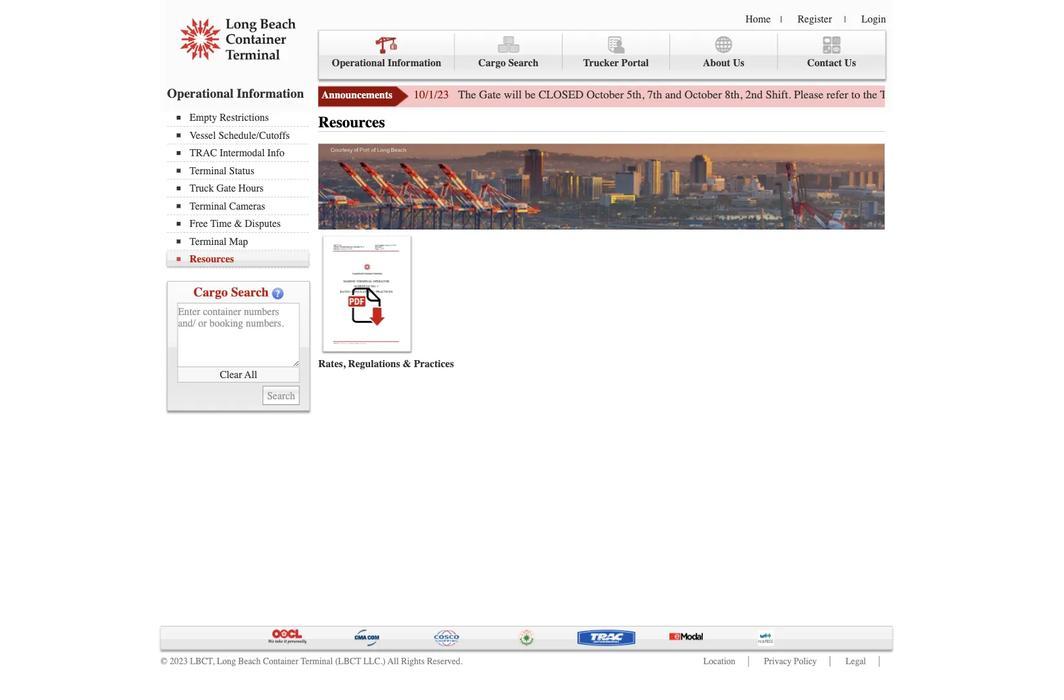 Task type: locate. For each thing, give the bounding box(es) containing it.
all inside button
[[244, 369, 257, 381]]

truck down trac
[[190, 183, 214, 194]]

| left login link
[[844, 14, 846, 24]]

operational information up empty restrictions link
[[167, 86, 304, 101]]

hours up 'cameras'
[[238, 183, 264, 194]]

regulations
[[348, 358, 400, 370]]

0 horizontal spatial hours
[[238, 183, 264, 194]]

terminal up free
[[190, 200, 227, 212]]

gate right "the"
[[479, 88, 501, 101]]

information up restrictions
[[237, 86, 304, 101]]

0 vertical spatial information
[[388, 57, 441, 69]]

the
[[863, 88, 877, 101]]

0 vertical spatial operational information
[[332, 57, 441, 69]]

clear all button
[[177, 368, 300, 383]]

| right "home"
[[780, 14, 782, 24]]

terminal status link
[[177, 165, 309, 177]]

about us link
[[670, 34, 778, 70]]

us
[[733, 57, 744, 69], [845, 57, 856, 69]]

empty restrictions link
[[177, 112, 309, 124]]

0 vertical spatial cargo search
[[478, 57, 539, 69]]

1 horizontal spatial operational
[[332, 57, 385, 69]]

1 vertical spatial resources
[[190, 253, 234, 265]]

search
[[508, 57, 539, 69], [231, 285, 269, 300]]

1 horizontal spatial search
[[508, 57, 539, 69]]

resources
[[318, 114, 385, 131], [190, 253, 234, 265]]

information up 10/1/23
[[388, 57, 441, 69]]

vessel schedule/cutoffs link
[[177, 129, 309, 141]]

cargo
[[478, 57, 506, 69], [193, 285, 228, 300]]

0 vertical spatial all
[[244, 369, 257, 381]]

operational information up announcements
[[332, 57, 441, 69]]

0 horizontal spatial cargo
[[193, 285, 228, 300]]

0 vertical spatial search
[[508, 57, 539, 69]]

1 vertical spatial operational information
[[167, 86, 304, 101]]

beach
[[238, 657, 261, 667]]

operational
[[332, 57, 385, 69], [167, 86, 234, 101]]

hours left the web
[[935, 88, 963, 101]]

search down 'resources' link on the left
[[231, 285, 269, 300]]

us right contact
[[845, 57, 856, 69]]

0 horizontal spatial october
[[587, 88, 624, 101]]

cargo search down 'resources' link on the left
[[193, 285, 269, 300]]

1 vertical spatial truck
[[190, 183, 214, 194]]

1 vertical spatial hours
[[238, 183, 264, 194]]

menu bar containing operational information
[[318, 30, 886, 80]]

2023
[[170, 657, 188, 667]]

gate down status
[[216, 183, 236, 194]]

rates, regulations & practices
[[318, 358, 454, 370]]

announcements
[[322, 89, 393, 101]]

1 vertical spatial search
[[231, 285, 269, 300]]

|
[[780, 14, 782, 24], [844, 14, 846, 24]]

1 vertical spatial operational
[[167, 86, 234, 101]]

truck inside the empty restrictions vessel schedule/cutoffs trac intermodal info terminal status truck gate hours terminal cameras free time & disputes terminal map resources
[[190, 183, 214, 194]]

2 us from the left
[[845, 57, 856, 69]]

0 horizontal spatial search
[[231, 285, 269, 300]]

1 vertical spatial all
[[388, 657, 399, 667]]

& left practices
[[403, 358, 411, 370]]

©
[[161, 657, 167, 667]]

gate right the on the top
[[910, 88, 932, 101]]

1 horizontal spatial cargo
[[478, 57, 506, 69]]

legal link
[[846, 657, 866, 667]]

time
[[210, 218, 232, 230]]

1 horizontal spatial truck
[[880, 88, 907, 101]]

1 vertical spatial menu bar
[[167, 110, 315, 268]]

resources down 'map'
[[190, 253, 234, 265]]

1 horizontal spatial menu bar
[[318, 30, 886, 80]]

search up be
[[508, 57, 539, 69]]

truck
[[880, 88, 907, 101], [190, 183, 214, 194]]

information
[[388, 57, 441, 69], [237, 86, 304, 101]]

(lbct
[[335, 657, 361, 667]]

free time & disputes link
[[177, 218, 309, 230]]

0 horizontal spatial menu bar
[[167, 110, 315, 268]]

0 horizontal spatial us
[[733, 57, 744, 69]]

0 vertical spatial &
[[234, 218, 242, 230]]

container
[[263, 657, 298, 667]]

0 horizontal spatial |
[[780, 14, 782, 24]]

practices
[[414, 358, 454, 370]]

menu bar
[[318, 30, 886, 80], [167, 110, 315, 268]]

0 vertical spatial menu bar
[[318, 30, 886, 80]]

0 horizontal spatial resources
[[190, 253, 234, 265]]

0 horizontal spatial cargo search
[[193, 285, 269, 300]]

operational up announcements
[[332, 57, 385, 69]]

1 horizontal spatial &
[[403, 358, 411, 370]]

operational information
[[332, 57, 441, 69], [167, 86, 304, 101]]

trac intermodal info link
[[177, 147, 309, 159]]

cargo search link
[[455, 34, 563, 70]]

0 horizontal spatial gate
[[216, 183, 236, 194]]

1 horizontal spatial cargo search
[[478, 57, 539, 69]]

7th
[[647, 88, 662, 101]]

0 vertical spatial cargo
[[478, 57, 506, 69]]

1 horizontal spatial resources
[[318, 114, 385, 131]]

october
[[587, 88, 624, 101], [685, 88, 722, 101]]

truck right the on the top
[[880, 88, 907, 101]]

privacy
[[764, 657, 792, 667]]

empty restrictions vessel schedule/cutoffs trac intermodal info terminal status truck gate hours terminal cameras free time & disputes terminal map resources
[[190, 112, 290, 265]]

terminal left the (lbct at the bottom left
[[301, 657, 333, 667]]

1 us from the left
[[733, 57, 744, 69]]

& inside the empty restrictions vessel schedule/cutoffs trac intermodal info terminal status truck gate hours terminal cameras free time & disputes terminal map resources
[[234, 218, 242, 230]]

1 horizontal spatial us
[[845, 57, 856, 69]]

0 vertical spatial truck
[[880, 88, 907, 101]]

0 vertical spatial hours
[[935, 88, 963, 101]]

cargo up will
[[478, 57, 506, 69]]

0 horizontal spatial information
[[237, 86, 304, 101]]

1 horizontal spatial all
[[388, 657, 399, 667]]

1 vertical spatial cargo search
[[193, 285, 269, 300]]

0 horizontal spatial &
[[234, 218, 242, 230]]

us for about us
[[733, 57, 744, 69]]

0 horizontal spatial truck
[[190, 183, 214, 194]]

for
[[1013, 88, 1027, 101]]

1 horizontal spatial october
[[685, 88, 722, 101]]

hours
[[935, 88, 963, 101], [238, 183, 264, 194]]

1 horizontal spatial |
[[844, 14, 846, 24]]

resources down announcements
[[318, 114, 385, 131]]

closed
[[539, 88, 584, 101]]

us right about on the top of the page
[[733, 57, 744, 69]]

terminal
[[190, 165, 227, 177], [190, 200, 227, 212], [190, 236, 227, 248], [301, 657, 333, 667]]

Enter container numbers and/ or booking numbers.  text field
[[177, 303, 300, 368]]

& right time
[[234, 218, 242, 230]]

web
[[966, 88, 986, 101]]

1 vertical spatial cargo
[[193, 285, 228, 300]]

all right clear
[[244, 369, 257, 381]]

10/1/23 the gate will be closed october 5th, 7th and october 8th, 2nd shift. please refer to the truck gate hours web page for furthe
[[414, 88, 1053, 101]]

all right llc.)
[[388, 657, 399, 667]]

None submit
[[263, 386, 300, 406]]

10/1/23
[[414, 88, 449, 101]]

trucker
[[583, 57, 619, 69]]

about
[[703, 57, 730, 69]]

refer
[[827, 88, 849, 101]]

operational up empty
[[167, 86, 234, 101]]

october right and
[[685, 88, 722, 101]]

8th,
[[725, 88, 743, 101]]

cargo search up will
[[478, 57, 539, 69]]

cargo down 'resources' link on the left
[[193, 285, 228, 300]]

hours inside the empty restrictions vessel schedule/cutoffs trac intermodal info terminal status truck gate hours terminal cameras free time & disputes terminal map resources
[[238, 183, 264, 194]]

1 horizontal spatial operational information
[[332, 57, 441, 69]]

cargo search
[[478, 57, 539, 69], [193, 285, 269, 300]]

2 october from the left
[[685, 88, 722, 101]]

operational information link
[[319, 34, 455, 70]]

&
[[234, 218, 242, 230], [403, 358, 411, 370]]

october left the 5th,
[[587, 88, 624, 101]]

to
[[851, 88, 860, 101]]

legal
[[846, 657, 866, 667]]

0 horizontal spatial all
[[244, 369, 257, 381]]

shift.
[[766, 88, 791, 101]]

us for contact us
[[845, 57, 856, 69]]



Task type: vqa. For each thing, say whether or not it's contained in the screenshot.
menu bar
yes



Task type: describe. For each thing, give the bounding box(es) containing it.
status
[[229, 165, 254, 177]]

disputes
[[245, 218, 281, 230]]

menu bar containing empty restrictions
[[167, 110, 315, 268]]

0 horizontal spatial operational information
[[167, 86, 304, 101]]

0 vertical spatial resources
[[318, 114, 385, 131]]

0 vertical spatial operational
[[332, 57, 385, 69]]

free
[[190, 218, 208, 230]]

resources inside the empty restrictions vessel schedule/cutoffs trac intermodal info terminal status truck gate hours terminal cameras free time & disputes terminal map resources
[[190, 253, 234, 265]]

login
[[862, 13, 886, 25]]

trucker portal link
[[563, 34, 670, 70]]

2 | from the left
[[844, 14, 846, 24]]

llc.)
[[363, 657, 386, 667]]

trac
[[190, 147, 217, 159]]

location link
[[704, 657, 736, 667]]

trucker portal
[[583, 57, 649, 69]]

1 october from the left
[[587, 88, 624, 101]]

1 horizontal spatial hours
[[935, 88, 963, 101]]

map
[[229, 236, 248, 248]]

home link
[[746, 13, 771, 25]]

empty
[[190, 112, 217, 124]]

please
[[794, 88, 824, 101]]

1 vertical spatial information
[[237, 86, 304, 101]]

0 horizontal spatial operational
[[167, 86, 234, 101]]

terminal map link
[[177, 236, 309, 248]]

privacy policy link
[[764, 657, 817, 667]]

© 2023 lbct, long beach container terminal (lbct llc.) all rights reserved.
[[161, 657, 463, 667]]

login link
[[862, 13, 886, 25]]

rates,
[[318, 358, 346, 370]]

terminal cameras link
[[177, 200, 309, 212]]

reserved.
[[427, 657, 463, 667]]

portal
[[621, 57, 649, 69]]

contact
[[807, 57, 842, 69]]

1 vertical spatial &
[[403, 358, 411, 370]]

register
[[798, 13, 832, 25]]

terminal down trac
[[190, 165, 227, 177]]

location
[[704, 657, 736, 667]]

rates, regulations & practices link
[[318, 358, 454, 370]]

lbct,
[[190, 657, 215, 667]]

privacy policy
[[764, 657, 817, 667]]

1 horizontal spatial information
[[388, 57, 441, 69]]

1 | from the left
[[780, 14, 782, 24]]

info
[[267, 147, 285, 159]]

the
[[458, 88, 476, 101]]

about us
[[703, 57, 744, 69]]

terminal down free
[[190, 236, 227, 248]]

home
[[746, 13, 771, 25]]

will
[[504, 88, 522, 101]]

page
[[989, 88, 1010, 101]]

policy
[[794, 657, 817, 667]]

contact us link
[[778, 34, 885, 70]]

intermodal
[[220, 147, 265, 159]]

long
[[217, 657, 236, 667]]

furthe
[[1030, 88, 1053, 101]]

schedule/cutoffs
[[218, 129, 290, 141]]

2nd
[[746, 88, 763, 101]]

vessel
[[190, 129, 216, 141]]

contact us
[[807, 57, 856, 69]]

gate inside the empty restrictions vessel schedule/cutoffs trac intermodal info terminal status truck gate hours terminal cameras free time & disputes terminal map resources
[[216, 183, 236, 194]]

restrictions
[[220, 112, 269, 124]]

be
[[525, 88, 536, 101]]

register link
[[798, 13, 832, 25]]

2 horizontal spatial gate
[[910, 88, 932, 101]]

rights
[[401, 657, 425, 667]]

and
[[665, 88, 682, 101]]

clear all
[[220, 369, 257, 381]]

clear
[[220, 369, 242, 381]]

resources link
[[177, 253, 309, 265]]

truck gate hours link
[[177, 183, 309, 194]]

1 horizontal spatial gate
[[479, 88, 501, 101]]

cameras
[[229, 200, 265, 212]]

5th,
[[627, 88, 644, 101]]

cargo inside cargo search link
[[478, 57, 506, 69]]



